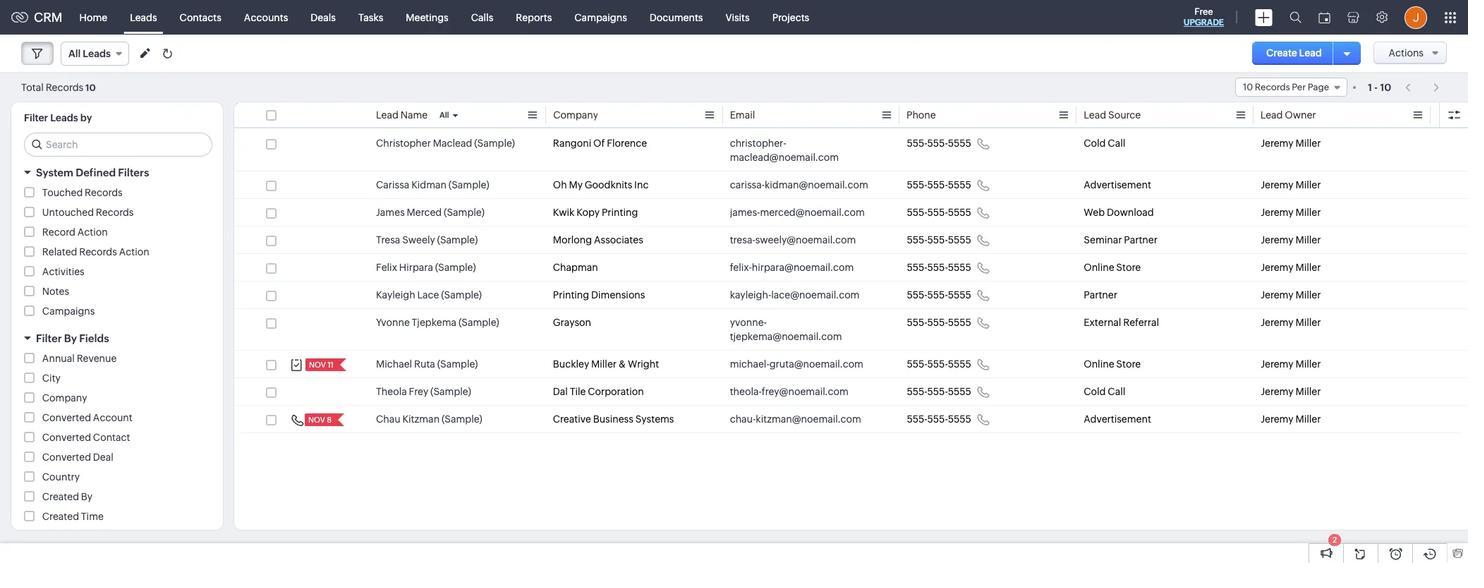Task type: describe. For each thing, give the bounding box(es) containing it.
0 horizontal spatial company
[[42, 392, 87, 404]]

lead for lead owner
[[1261, 109, 1283, 121]]

1 vertical spatial campaigns
[[42, 306, 95, 317]]

created for created by
[[42, 491, 79, 502]]

annual
[[42, 353, 75, 364]]

accounts link
[[233, 0, 299, 34]]

yvonne- tjepkema@noemail.com link
[[730, 315, 879, 344]]

records for total
[[46, 81, 83, 93]]

jeremy miller for james-merced@noemail.com
[[1261, 207, 1321, 218]]

leads link
[[119, 0, 168, 34]]

lead owner
[[1261, 109, 1317, 121]]

documents link
[[638, 0, 714, 34]]

chau-kitzman@noemail.com
[[730, 413, 861, 425]]

jeremy for michael-gruta@noemail.com
[[1261, 358, 1294, 370]]

dal tile corporation
[[553, 386, 644, 397]]

frey@noemail.com
[[762, 386, 849, 397]]

carissa kidman (sample) link
[[376, 178, 489, 192]]

dal
[[553, 386, 568, 397]]

merced
[[407, 207, 442, 218]]

555-555-5555 for felix-hirpara@noemail.com
[[907, 262, 971, 273]]

filter for filter by fields
[[36, 332, 62, 344]]

chau-
[[730, 413, 756, 425]]

search image
[[1290, 11, 1302, 23]]

theola-frey@noemail.com
[[730, 386, 849, 397]]

5555 for michael-gruta@noemail.com
[[948, 358, 971, 370]]

fields
[[79, 332, 109, 344]]

crm link
[[11, 10, 63, 25]]

0 vertical spatial company
[[553, 109, 598, 121]]

deal
[[93, 452, 113, 463]]

carissa-
[[730, 179, 765, 191]]

5555 for christopher- maclead@noemail.com
[[948, 138, 971, 149]]

(sample) for kayleigh lace (sample)
[[441, 289, 482, 301]]

kitzman
[[403, 413, 440, 425]]

jeremy for james-merced@noemail.com
[[1261, 207, 1294, 218]]

yvonne- tjepkema@noemail.com
[[730, 317, 842, 342]]

jeremy for theola-frey@noemail.com
[[1261, 386, 1294, 397]]

projects
[[772, 12, 809, 23]]

tresa-sweely@noemail.com link
[[730, 233, 856, 247]]

555-555-5555 for tresa-sweely@noemail.com
[[907, 234, 971, 246]]

records for touched
[[85, 187, 123, 198]]

store for felix-hirpara@noemail.com
[[1116, 262, 1141, 273]]

0 horizontal spatial action
[[77, 226, 108, 238]]

store for michael-gruta@noemail.com
[[1116, 358, 1141, 370]]

michael-gruta@noemail.com link
[[730, 357, 864, 371]]

all for all leads
[[68, 48, 81, 59]]

total records 10
[[21, 81, 96, 93]]

sweely
[[402, 234, 435, 246]]

miller for michael-gruta@noemail.com
[[1296, 358, 1321, 370]]

10 Records Per Page field
[[1235, 78, 1348, 97]]

nov for chau
[[308, 416, 325, 424]]

ruta
[[414, 358, 435, 370]]

records for untouched
[[96, 207, 134, 218]]

grayson
[[553, 317, 591, 328]]

cold call for christopher- maclead@noemail.com
[[1084, 138, 1126, 149]]

(sample) for felix hirpara (sample)
[[435, 262, 476, 273]]

miller for kayleigh-lace@noemail.com
[[1296, 289, 1321, 301]]

chau-kitzman@noemail.com link
[[730, 412, 861, 426]]

annual revenue
[[42, 353, 117, 364]]

0 horizontal spatial partner
[[1084, 289, 1118, 301]]

jeremy for kayleigh-lace@noemail.com
[[1261, 289, 1294, 301]]

row group containing christopher maclead (sample)
[[234, 130, 1468, 433]]

james-merced@noemail.com link
[[730, 205, 865, 219]]

meetings
[[406, 12, 449, 23]]

web
[[1084, 207, 1105, 218]]

download
[[1107, 207, 1154, 218]]

morlong
[[553, 234, 592, 246]]

converted for converted account
[[42, 412, 91, 423]]

visits link
[[714, 0, 761, 34]]

555-555-5555 for christopher- maclead@noemail.com
[[907, 138, 971, 149]]

jeremy miller for yvonne- tjepkema@noemail.com
[[1261, 317, 1321, 328]]

converted contact
[[42, 432, 130, 443]]

lead inside button
[[1299, 47, 1322, 59]]

cold for christopher- maclead@noemail.com
[[1084, 138, 1106, 149]]

yvonne-
[[730, 317, 767, 328]]

filter for filter leads by
[[24, 112, 48, 123]]

5555 for tresa-sweely@noemail.com
[[948, 234, 971, 246]]

system
[[36, 167, 73, 179]]

tresa sweely (sample)
[[376, 234, 478, 246]]

defined
[[76, 167, 116, 179]]

tasks link
[[347, 0, 395, 34]]

10 records per page
[[1243, 82, 1329, 92]]

touched
[[42, 187, 83, 198]]

jeremy miller for christopher- maclead@noemail.com
[[1261, 138, 1321, 149]]

created time
[[42, 511, 104, 522]]

account
[[93, 412, 132, 423]]

maclead@noemail.com
[[730, 152, 839, 163]]

tile
[[570, 386, 586, 397]]

carissa
[[376, 179, 409, 191]]

free upgrade
[[1184, 6, 1224, 28]]

christopher
[[376, 138, 431, 149]]

jeremy miller for theola-frey@noemail.com
[[1261, 386, 1321, 397]]

jeremy for carissa-kidman@noemail.com
[[1261, 179, 1294, 191]]

maclead
[[433, 138, 472, 149]]

(sample) for michael ruta (sample)
[[437, 358, 478, 370]]

(sample) for tresa sweely (sample)
[[437, 234, 478, 246]]

crm
[[34, 10, 63, 25]]

by for created
[[81, 491, 92, 502]]

miller for felix-hirpara@noemail.com
[[1296, 262, 1321, 273]]

nov 8 link
[[305, 413, 333, 426]]

oh my goodknits inc
[[553, 179, 649, 191]]

james merced (sample)
[[376, 207, 485, 218]]

advertisement for carissa-kidman@noemail.com
[[1084, 179, 1151, 191]]

felix hirpara (sample)
[[376, 262, 476, 273]]

nov 11
[[309, 361, 334, 369]]

5555 for carissa-kidman@noemail.com
[[948, 179, 971, 191]]

create lead button
[[1252, 42, 1336, 65]]

lead source
[[1084, 109, 1141, 121]]

visits
[[726, 12, 750, 23]]

systems
[[635, 413, 674, 425]]

page
[[1308, 82, 1329, 92]]

create menu image
[[1255, 9, 1273, 26]]

online for michael-gruta@noemail.com
[[1084, 358, 1114, 370]]

sweely@noemail.com
[[755, 234, 856, 246]]

per
[[1292, 82, 1306, 92]]

tresa
[[376, 234, 400, 246]]

miller for theola-frey@noemail.com
[[1296, 386, 1321, 397]]

james-
[[730, 207, 760, 218]]

555-555-5555 for carissa-kidman@noemail.com
[[907, 179, 971, 191]]

wright
[[628, 358, 659, 370]]

actions
[[1389, 47, 1424, 59]]

free
[[1195, 6, 1213, 17]]

jeremy for chau-kitzman@noemail.com
[[1261, 413, 1294, 425]]

web download
[[1084, 207, 1154, 218]]

555-555-5555 for james-merced@noemail.com
[[907, 207, 971, 218]]

kayleigh-lace@noemail.com link
[[730, 288, 860, 302]]

record
[[42, 226, 75, 238]]

profile element
[[1396, 0, 1436, 34]]

555-555-5555 for theola-frey@noemail.com
[[907, 386, 971, 397]]

all for all
[[440, 111, 449, 119]]

kayleigh-lace@noemail.com
[[730, 289, 860, 301]]

(sample) for christopher maclead (sample)
[[474, 138, 515, 149]]

related
[[42, 246, 77, 258]]

5555 for chau-kitzman@noemail.com
[[948, 413, 971, 425]]

reports link
[[505, 0, 563, 34]]

cold call for theola-frey@noemail.com
[[1084, 386, 1126, 397]]

(sample) for carissa kidman (sample)
[[449, 179, 489, 191]]

by
[[80, 112, 92, 123]]

lace
[[417, 289, 439, 301]]

miller for chau-kitzman@noemail.com
[[1296, 413, 1321, 425]]

touched records
[[42, 187, 123, 198]]

Search text field
[[25, 133, 212, 156]]

jeremy for tresa-sweely@noemail.com
[[1261, 234, 1294, 246]]

kidman
[[411, 179, 447, 191]]

call for theola-frey@noemail.com
[[1108, 386, 1126, 397]]



Task type: locate. For each thing, give the bounding box(es) containing it.
6 555-555-5555 from the top
[[907, 289, 971, 301]]

kayleigh-
[[730, 289, 771, 301]]

kayleigh lace (sample) link
[[376, 288, 482, 302]]

1 - 10
[[1368, 81, 1391, 93]]

1 vertical spatial online
[[1084, 358, 1114, 370]]

felix-hirpara@noemail.com link
[[730, 260, 854, 274]]

1 vertical spatial cold call
[[1084, 386, 1126, 397]]

search element
[[1281, 0, 1310, 35]]

lead
[[1299, 47, 1322, 59], [376, 109, 399, 121], [1084, 109, 1106, 121], [1261, 109, 1283, 121]]

10 jeremy from the top
[[1261, 413, 1294, 425]]

1 5555 from the top
[[948, 138, 971, 149]]

10 right -
[[1380, 81, 1391, 93]]

0 vertical spatial nov
[[309, 361, 326, 369]]

4 5555 from the top
[[948, 234, 971, 246]]

5555 for theola-frey@noemail.com
[[948, 386, 971, 397]]

(sample) right kitzman in the bottom of the page
[[442, 413, 482, 425]]

10 left per
[[1243, 82, 1253, 92]]

rangoni
[[553, 138, 591, 149]]

-
[[1374, 81, 1378, 93]]

1 horizontal spatial company
[[553, 109, 598, 121]]

jeremy for yvonne- tjepkema@noemail.com
[[1261, 317, 1294, 328]]

city
[[42, 373, 61, 384]]

cold call down external
[[1084, 386, 1126, 397]]

company up rangoni
[[553, 109, 598, 121]]

1 vertical spatial all
[[440, 111, 449, 119]]

0 vertical spatial leads
[[130, 12, 157, 23]]

theola frey (sample)
[[376, 386, 471, 397]]

9 555-555-5555 from the top
[[907, 386, 971, 397]]

6 jeremy from the top
[[1261, 289, 1294, 301]]

1 cold from the top
[[1084, 138, 1106, 149]]

chau kitzman (sample) link
[[376, 412, 482, 426]]

cold down external
[[1084, 386, 1106, 397]]

online store down external referral
[[1084, 358, 1141, 370]]

lead left owner
[[1261, 109, 1283, 121]]

kwik kopy printing
[[553, 207, 638, 218]]

jeremy for felix-hirpara@noemail.com
[[1261, 262, 1294, 273]]

1 555-555-5555 from the top
[[907, 138, 971, 149]]

0 horizontal spatial 10
[[85, 82, 96, 93]]

online store for hirpara@noemail.com
[[1084, 262, 1141, 273]]

(sample) for chau kitzman (sample)
[[442, 413, 482, 425]]

4 jeremy miller from the top
[[1261, 234, 1321, 246]]

records up filter leads by
[[46, 81, 83, 93]]

nov
[[309, 361, 326, 369], [308, 416, 325, 424]]

store down seminar partner
[[1116, 262, 1141, 273]]

action
[[77, 226, 108, 238], [119, 246, 149, 258]]

(sample) right kidman
[[449, 179, 489, 191]]

1 jeremy miller from the top
[[1261, 138, 1321, 149]]

0 vertical spatial created
[[42, 491, 79, 502]]

0 vertical spatial campaigns
[[575, 12, 627, 23]]

1 horizontal spatial 10
[[1243, 82, 1253, 92]]

4 555-555-5555 from the top
[[907, 234, 971, 246]]

florence
[[607, 138, 647, 149]]

(sample) inside 'link'
[[442, 413, 482, 425]]

records inside field
[[1255, 82, 1290, 92]]

5 5555 from the top
[[948, 262, 971, 273]]

0 vertical spatial converted
[[42, 412, 91, 423]]

company
[[553, 109, 598, 121], [42, 392, 87, 404]]

created by
[[42, 491, 92, 502]]

converted for converted deal
[[42, 452, 91, 463]]

3 jeremy from the top
[[1261, 207, 1294, 218]]

nov left 11 in the left bottom of the page
[[309, 361, 326, 369]]

6 jeremy miller from the top
[[1261, 289, 1321, 301]]

1 call from the top
[[1108, 138, 1126, 149]]

10 for 1 - 10
[[1380, 81, 1391, 93]]

(sample) right frey
[[430, 386, 471, 397]]

5 jeremy miller from the top
[[1261, 262, 1321, 273]]

printing up associates
[[602, 207, 638, 218]]

converted up country on the left of the page
[[42, 452, 91, 463]]

miller for yvonne- tjepkema@noemail.com
[[1296, 317, 1321, 328]]

country
[[42, 471, 80, 483]]

call down the lead source
[[1108, 138, 1126, 149]]

leads left by
[[50, 112, 78, 123]]

contacts
[[180, 12, 221, 23]]

converted for converted contact
[[42, 432, 91, 443]]

7 555-555-5555 from the top
[[907, 317, 971, 328]]

michael
[[376, 358, 412, 370]]

filter down total
[[24, 112, 48, 123]]

1 store from the top
[[1116, 262, 1141, 273]]

partner up external
[[1084, 289, 1118, 301]]

merced@noemail.com
[[760, 207, 865, 218]]

1 vertical spatial call
[[1108, 386, 1126, 397]]

kayleigh
[[376, 289, 415, 301]]

lead left 'name'
[[376, 109, 399, 121]]

2 online store from the top
[[1084, 358, 1141, 370]]

0 vertical spatial advertisement
[[1084, 179, 1151, 191]]

(sample) inside "link"
[[444, 207, 485, 218]]

accounts
[[244, 12, 288, 23]]

miller for christopher- maclead@noemail.com
[[1296, 138, 1321, 149]]

5555 for felix-hirpara@noemail.com
[[948, 262, 971, 273]]

records for related
[[79, 246, 117, 258]]

name
[[401, 109, 428, 121]]

(sample) right lace
[[441, 289, 482, 301]]

converted up converted deal
[[42, 432, 91, 443]]

2 5555 from the top
[[948, 179, 971, 191]]

navigation
[[1399, 77, 1447, 97]]

lead for lead source
[[1084, 109, 1106, 121]]

action down "untouched records"
[[119, 246, 149, 258]]

nov left 8
[[308, 416, 325, 424]]

filter by fields
[[36, 332, 109, 344]]

1 cold call from the top
[[1084, 138, 1126, 149]]

hirpara@noemail.com
[[752, 262, 854, 273]]

1 online store from the top
[[1084, 262, 1141, 273]]

(sample) right ruta
[[437, 358, 478, 370]]

5 555-555-5555 from the top
[[907, 262, 971, 273]]

create lead
[[1266, 47, 1322, 59]]

1 vertical spatial created
[[42, 511, 79, 522]]

(sample) right merced
[[444, 207, 485, 218]]

campaigns right reports
[[575, 12, 627, 23]]

cold for theola-frey@noemail.com
[[1084, 386, 1106, 397]]

9 jeremy from the top
[[1261, 386, 1294, 397]]

row group
[[234, 130, 1468, 433]]

activities
[[42, 266, 84, 277]]

all inside field
[[68, 48, 81, 59]]

(sample) up kayleigh lace (sample) link
[[435, 262, 476, 273]]

1 vertical spatial online store
[[1084, 358, 1141, 370]]

0 vertical spatial cold call
[[1084, 138, 1126, 149]]

miller for tresa-sweely@noemail.com
[[1296, 234, 1321, 246]]

2 horizontal spatial leads
[[130, 12, 157, 23]]

converted up converted contact
[[42, 412, 91, 423]]

555-555-5555 for chau-kitzman@noemail.com
[[907, 413, 971, 425]]

8 555-555-5555 from the top
[[907, 358, 971, 370]]

0 vertical spatial online store
[[1084, 262, 1141, 273]]

0 vertical spatial store
[[1116, 262, 1141, 273]]

gruta@noemail.com
[[770, 358, 864, 370]]

action up 'related records action'
[[77, 226, 108, 238]]

1 vertical spatial filter
[[36, 332, 62, 344]]

1 jeremy from the top
[[1261, 138, 1294, 149]]

create menu element
[[1247, 0, 1281, 34]]

555-555-5555 for yvonne- tjepkema@noemail.com
[[907, 317, 971, 328]]

system defined filters button
[[11, 160, 223, 185]]

10 555-555-5555 from the top
[[907, 413, 971, 425]]

records down record action
[[79, 246, 117, 258]]

nov 8
[[308, 416, 332, 424]]

6 5555 from the top
[[948, 289, 971, 301]]

all leads
[[68, 48, 111, 59]]

8 jeremy miller from the top
[[1261, 358, 1321, 370]]

7 jeremy from the top
[[1261, 317, 1294, 328]]

meetings link
[[395, 0, 460, 34]]

9 5555 from the top
[[948, 386, 971, 397]]

2 555-555-5555 from the top
[[907, 179, 971, 191]]

2 created from the top
[[42, 511, 79, 522]]

filter by fields button
[[11, 326, 223, 351]]

online store for gruta@noemail.com
[[1084, 358, 1141, 370]]

company down city
[[42, 392, 87, 404]]

tjepkema
[[412, 317, 457, 328]]

online for felix-hirpara@noemail.com
[[1084, 262, 1114, 273]]

leads right home
[[130, 12, 157, 23]]

printing up grayson on the left of page
[[553, 289, 589, 301]]

2 advertisement from the top
[[1084, 413, 1151, 425]]

calls
[[471, 12, 493, 23]]

time
[[81, 511, 104, 522]]

all up christopher maclead (sample)
[[440, 111, 449, 119]]

create
[[1266, 47, 1297, 59]]

10
[[1380, 81, 1391, 93], [1243, 82, 1253, 92], [85, 82, 96, 93]]

jeremy miller for kayleigh-lace@noemail.com
[[1261, 289, 1321, 301]]

10 for total records 10
[[85, 82, 96, 93]]

8 jeremy from the top
[[1261, 358, 1294, 370]]

cold call down the lead source
[[1084, 138, 1126, 149]]

2 converted from the top
[[42, 432, 91, 443]]

1 vertical spatial partner
[[1084, 289, 1118, 301]]

0 horizontal spatial by
[[64, 332, 77, 344]]

james merced (sample) link
[[376, 205, 485, 219]]

records left per
[[1255, 82, 1290, 92]]

0 vertical spatial filter
[[24, 112, 48, 123]]

(sample) for theola frey (sample)
[[430, 386, 471, 397]]

1 vertical spatial nov
[[308, 416, 325, 424]]

leads down home link
[[83, 48, 111, 59]]

0 vertical spatial call
[[1108, 138, 1126, 149]]

3 jeremy miller from the top
[[1261, 207, 1321, 218]]

buckley miller & wright
[[553, 358, 659, 370]]

1 horizontal spatial all
[[440, 111, 449, 119]]

created down country on the left of the page
[[42, 491, 79, 502]]

9 jeremy miller from the top
[[1261, 386, 1321, 397]]

call down external referral
[[1108, 386, 1126, 397]]

1 vertical spatial by
[[81, 491, 92, 502]]

(sample) down 'james merced (sample)'
[[437, 234, 478, 246]]

oh
[[553, 179, 567, 191]]

by inside dropdown button
[[64, 332, 77, 344]]

1 online from the top
[[1084, 262, 1114, 273]]

5555 for yvonne- tjepkema@noemail.com
[[948, 317, 971, 328]]

kopy
[[577, 207, 600, 218]]

nov 11 link
[[306, 358, 335, 371]]

1 vertical spatial printing
[[553, 289, 589, 301]]

0 vertical spatial action
[[77, 226, 108, 238]]

jeremy miller for chau-kitzman@noemail.com
[[1261, 413, 1321, 425]]

online down seminar
[[1084, 262, 1114, 273]]

1 created from the top
[[42, 491, 79, 502]]

jeremy miller for tresa-sweely@noemail.com
[[1261, 234, 1321, 246]]

1 vertical spatial company
[[42, 392, 87, 404]]

0 horizontal spatial all
[[68, 48, 81, 59]]

records down touched records
[[96, 207, 134, 218]]

(sample) right tjepkema
[[459, 317, 499, 328]]

3 5555 from the top
[[948, 207, 971, 218]]

2 cold from the top
[[1084, 386, 1106, 397]]

2 vertical spatial converted
[[42, 452, 91, 463]]

by for filter
[[64, 332, 77, 344]]

converted account
[[42, 412, 132, 423]]

theola
[[376, 386, 407, 397]]

1 advertisement from the top
[[1084, 179, 1151, 191]]

1 horizontal spatial campaigns
[[575, 12, 627, 23]]

lead for lead name
[[376, 109, 399, 121]]

2 jeremy from the top
[[1261, 179, 1294, 191]]

records
[[46, 81, 83, 93], [1255, 82, 1290, 92], [85, 187, 123, 198], [96, 207, 134, 218], [79, 246, 117, 258]]

carissa kidman (sample)
[[376, 179, 489, 191]]

records for 10
[[1255, 82, 1290, 92]]

7 jeremy miller from the top
[[1261, 317, 1321, 328]]

all up total records 10
[[68, 48, 81, 59]]

1 horizontal spatial leads
[[83, 48, 111, 59]]

3 converted from the top
[[42, 452, 91, 463]]

lead right create
[[1299, 47, 1322, 59]]

lead left "source"
[[1084, 109, 1106, 121]]

555-
[[907, 138, 928, 149], [928, 138, 948, 149], [907, 179, 928, 191], [928, 179, 948, 191], [907, 207, 928, 218], [928, 207, 948, 218], [907, 234, 928, 246], [928, 234, 948, 246], [907, 262, 928, 273], [928, 262, 948, 273], [907, 289, 928, 301], [928, 289, 948, 301], [907, 317, 928, 328], [928, 317, 948, 328], [907, 358, 928, 370], [928, 358, 948, 370], [907, 386, 928, 397], [928, 386, 948, 397], [907, 413, 928, 425], [928, 413, 948, 425]]

0 horizontal spatial leads
[[50, 112, 78, 123]]

corporation
[[588, 386, 644, 397]]

call for christopher- maclead@noemail.com
[[1108, 138, 1126, 149]]

converted deal
[[42, 452, 113, 463]]

created down created by
[[42, 511, 79, 522]]

jeremy for christopher- maclead@noemail.com
[[1261, 138, 1294, 149]]

goodknits
[[585, 179, 632, 191]]

by up annual revenue
[[64, 332, 77, 344]]

5555 for kayleigh-lace@noemail.com
[[948, 289, 971, 301]]

advertisement for chau-kitzman@noemail.com
[[1084, 413, 1151, 425]]

carissa-kidman@noemail.com
[[730, 179, 868, 191]]

1 horizontal spatial partner
[[1124, 234, 1158, 246]]

10 inside total records 10
[[85, 82, 96, 93]]

8 5555 from the top
[[948, 358, 971, 370]]

carissa-kidman@noemail.com link
[[730, 178, 868, 192]]

1 horizontal spatial printing
[[602, 207, 638, 218]]

0 vertical spatial printing
[[602, 207, 638, 218]]

1 vertical spatial store
[[1116, 358, 1141, 370]]

seminar
[[1084, 234, 1122, 246]]

2 cold call from the top
[[1084, 386, 1126, 397]]

2 online from the top
[[1084, 358, 1114, 370]]

records down defined at the top left of page
[[85, 187, 123, 198]]

by up time
[[81, 491, 92, 502]]

1 vertical spatial converted
[[42, 432, 91, 443]]

jeremy miller for michael-gruta@noemail.com
[[1261, 358, 1321, 370]]

miller for james-merced@noemail.com
[[1296, 207, 1321, 218]]

2 vertical spatial leads
[[50, 112, 78, 123]]

online store down seminar partner
[[1084, 262, 1141, 273]]

(sample) for james merced (sample)
[[444, 207, 485, 218]]

campaigns down notes
[[42, 306, 95, 317]]

1 horizontal spatial action
[[119, 246, 149, 258]]

miller for carissa-kidman@noemail.com
[[1296, 179, 1321, 191]]

1 vertical spatial cold
[[1084, 386, 1106, 397]]

7 5555 from the top
[[948, 317, 971, 328]]

leads for filter leads by
[[50, 112, 78, 123]]

kayleigh lace (sample)
[[376, 289, 482, 301]]

555-555-5555
[[907, 138, 971, 149], [907, 179, 971, 191], [907, 207, 971, 218], [907, 234, 971, 246], [907, 262, 971, 273], [907, 289, 971, 301], [907, 317, 971, 328], [907, 358, 971, 370], [907, 386, 971, 397], [907, 413, 971, 425]]

555-555-5555 for michael-gruta@noemail.com
[[907, 358, 971, 370]]

filters
[[118, 167, 149, 179]]

created for created time
[[42, 511, 79, 522]]

untouched records
[[42, 207, 134, 218]]

partner down download
[[1124, 234, 1158, 246]]

0 vertical spatial partner
[[1124, 234, 1158, 246]]

0 vertical spatial cold
[[1084, 138, 1106, 149]]

2
[[1333, 536, 1337, 544]]

(sample) right maclead at the left top of page
[[474, 138, 515, 149]]

jeremy miller for felix-hirpara@noemail.com
[[1261, 262, 1321, 273]]

All Leads field
[[61, 42, 129, 66]]

store down external referral
[[1116, 358, 1141, 370]]

1 vertical spatial advertisement
[[1084, 413, 1151, 425]]

10 jeremy miller from the top
[[1261, 413, 1321, 425]]

3 555-555-5555 from the top
[[907, 207, 971, 218]]

leads
[[130, 12, 157, 23], [83, 48, 111, 59], [50, 112, 78, 123]]

calls link
[[460, 0, 505, 34]]

calendar image
[[1319, 12, 1331, 23]]

2 store from the top
[[1116, 358, 1141, 370]]

contacts link
[[168, 0, 233, 34]]

(sample) inside "link"
[[449, 179, 489, 191]]

deals
[[311, 12, 336, 23]]

leads inside field
[[83, 48, 111, 59]]

5 jeremy from the top
[[1261, 262, 1294, 273]]

michael-
[[730, 358, 770, 370]]

online down external
[[1084, 358, 1114, 370]]

kidman@noemail.com
[[765, 179, 868, 191]]

morlong associates
[[553, 234, 643, 246]]

all
[[68, 48, 81, 59], [440, 111, 449, 119]]

10 up by
[[85, 82, 96, 93]]

2 call from the top
[[1108, 386, 1126, 397]]

&
[[619, 358, 626, 370]]

2 horizontal spatial 10
[[1380, 81, 1391, 93]]

0 horizontal spatial campaigns
[[42, 306, 95, 317]]

printing
[[602, 207, 638, 218], [553, 289, 589, 301]]

chau kitzman (sample)
[[376, 413, 482, 425]]

555-555-5555 for kayleigh-lace@noemail.com
[[907, 289, 971, 301]]

10 5555 from the top
[[948, 413, 971, 425]]

profile image
[[1405, 6, 1427, 29]]

cold down the lead source
[[1084, 138, 1106, 149]]

5555 for james-merced@noemail.com
[[948, 207, 971, 218]]

online store
[[1084, 262, 1141, 273], [1084, 358, 1141, 370]]

1 converted from the top
[[42, 412, 91, 423]]

(sample) for yvonne tjepkema (sample)
[[459, 317, 499, 328]]

0 vertical spatial by
[[64, 332, 77, 344]]

filter up annual
[[36, 332, 62, 344]]

0 vertical spatial online
[[1084, 262, 1114, 273]]

upgrade
[[1184, 18, 1224, 28]]

2 jeremy miller from the top
[[1261, 179, 1321, 191]]

4 jeremy from the top
[[1261, 234, 1294, 246]]

jeremy miller for carissa-kidman@noemail.com
[[1261, 179, 1321, 191]]

yvonne tjepkema (sample) link
[[376, 315, 499, 329]]

filter inside dropdown button
[[36, 332, 62, 344]]

0 horizontal spatial printing
[[553, 289, 589, 301]]

yvonne
[[376, 317, 410, 328]]

1 horizontal spatial by
[[81, 491, 92, 502]]

0 vertical spatial all
[[68, 48, 81, 59]]

10 inside 10 records per page field
[[1243, 82, 1253, 92]]

leads for all leads
[[83, 48, 111, 59]]

printing dimensions
[[553, 289, 645, 301]]

nov for michael
[[309, 361, 326, 369]]

1 vertical spatial action
[[119, 246, 149, 258]]

1 vertical spatial leads
[[83, 48, 111, 59]]



Task type: vqa. For each thing, say whether or not it's contained in the screenshot.


